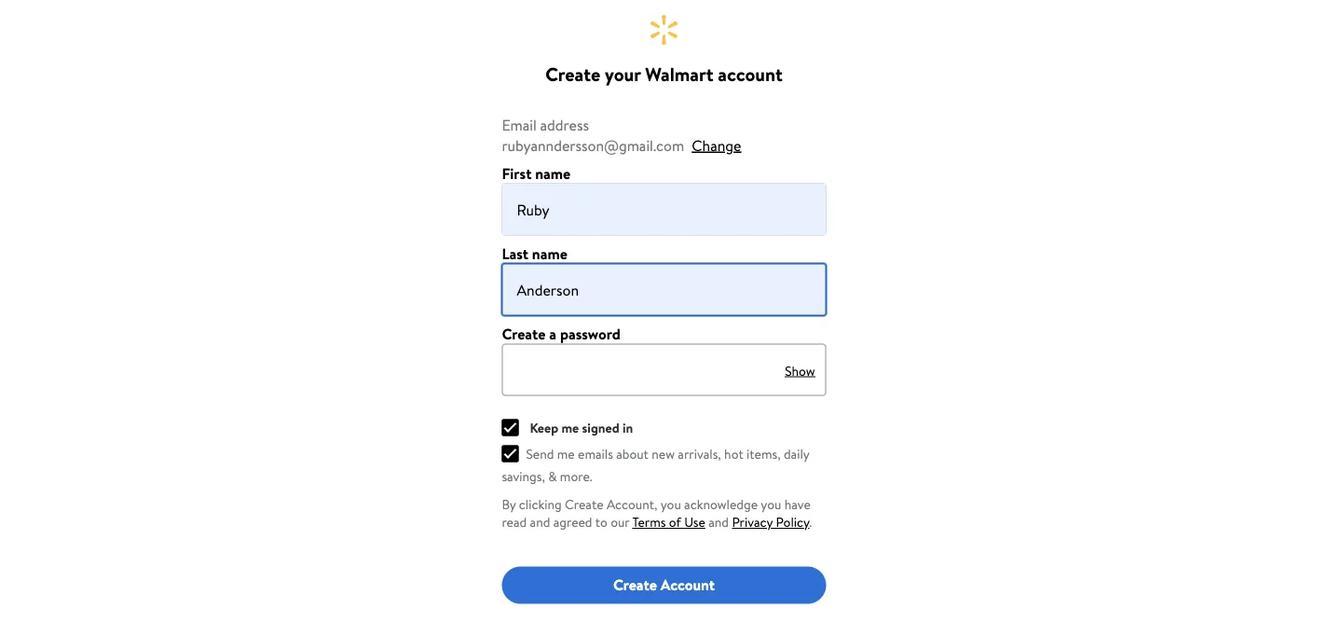 Task type: vqa. For each thing, say whether or not it's contained in the screenshot.
Walmart Black Friday Deals For Days image to the left
no



Task type: locate. For each thing, give the bounding box(es) containing it.
use
[[685, 513, 706, 531]]

me right keep
[[562, 418, 579, 436]]

create for create account
[[614, 575, 658, 595]]

items,
[[747, 444, 781, 462]]

me
[[562, 418, 579, 436], [557, 444, 575, 462]]

privacy policy link
[[732, 513, 810, 531]]

1 vertical spatial me
[[557, 444, 575, 462]]

new
[[652, 444, 675, 462]]

create left your
[[546, 61, 601, 87]]

to
[[596, 513, 608, 531]]

2 and from the left
[[709, 513, 729, 531]]

create a password
[[502, 323, 621, 344]]

password
[[560, 323, 621, 344]]

create for create your walmart account
[[546, 61, 601, 87]]

change
[[692, 135, 742, 155]]

create left account
[[614, 575, 658, 595]]

name for last name
[[532, 243, 568, 263]]

create down more.
[[565, 495, 604, 513]]

account,
[[607, 495, 658, 513]]

keep
[[530, 418, 559, 436]]

0 vertical spatial me
[[562, 418, 579, 436]]

2 you from the left
[[761, 495, 782, 513]]

change link
[[692, 135, 742, 155]]

our
[[611, 513, 630, 531]]

and right use
[[709, 513, 729, 531]]

1 horizontal spatial and
[[709, 513, 729, 531]]

and right read
[[530, 513, 551, 531]]

acknowledge
[[685, 495, 758, 513]]

and
[[530, 513, 551, 531], [709, 513, 729, 531]]

by clicking create account, you acknowledge you have read and agreed to our
[[502, 495, 811, 531]]

you
[[661, 495, 682, 513], [761, 495, 782, 513]]

send me emails about new arrivals, hot items, daily savings, & more.
[[502, 444, 810, 485]]

name
[[536, 163, 571, 183], [532, 243, 568, 263]]

show
[[785, 361, 816, 379]]

1 horizontal spatial you
[[761, 495, 782, 513]]

name right last
[[532, 243, 568, 263]]

first name
[[502, 163, 571, 183]]

keep me signed in
[[530, 418, 633, 436]]

Last name text field
[[502, 263, 827, 316]]

0 horizontal spatial and
[[530, 513, 551, 531]]

Create a password password field
[[502, 344, 782, 396]]

me inside "send me emails about new arrivals, hot items, daily savings, & more."
[[557, 444, 575, 462]]

1 vertical spatial name
[[532, 243, 568, 263]]

you left use
[[661, 495, 682, 513]]

last name
[[502, 243, 568, 263]]

by
[[502, 495, 516, 513]]

0 vertical spatial name
[[536, 163, 571, 183]]

1 and from the left
[[530, 513, 551, 531]]

you left have
[[761, 495, 782, 513]]

about
[[617, 444, 649, 462]]

create left a
[[502, 323, 546, 344]]

create
[[546, 61, 601, 87], [502, 323, 546, 344], [565, 495, 604, 513], [614, 575, 658, 595]]

name right first
[[536, 163, 571, 183]]

policy
[[776, 513, 810, 531]]

create inside button
[[614, 575, 658, 595]]

me for send
[[557, 444, 575, 462]]

read
[[502, 513, 527, 531]]

name for first name
[[536, 163, 571, 183]]

me for keep
[[562, 418, 579, 436]]

me up more.
[[557, 444, 575, 462]]

have
[[785, 495, 811, 513]]

create for create a password
[[502, 323, 546, 344]]

hot
[[725, 444, 744, 462]]

privacy
[[732, 513, 773, 531]]

0 horizontal spatial you
[[661, 495, 682, 513]]

account
[[718, 61, 783, 87]]



Task type: describe. For each thing, give the bounding box(es) containing it.
emails
[[578, 444, 613, 462]]

create account button
[[502, 566, 827, 604]]

your
[[605, 61, 641, 87]]

in
[[623, 418, 633, 436]]

rubyanndersson@gmail.com
[[502, 135, 685, 155]]

more.
[[560, 467, 593, 485]]

agreed
[[554, 513, 593, 531]]

show button
[[785, 361, 816, 379]]

a
[[550, 323, 557, 344]]

create account
[[614, 575, 715, 595]]

walmart
[[646, 61, 714, 87]]

terms of use and privacy policy .
[[633, 513, 813, 531]]

.
[[810, 513, 813, 531]]

terms of use link
[[633, 513, 706, 531]]

email address rubyanndersson@gmail.com change
[[502, 114, 742, 155]]

first name element
[[502, 163, 571, 183]]

first
[[502, 163, 532, 183]]

of
[[669, 513, 682, 531]]

walmart. save money. live better. home page image
[[651, 15, 678, 45]]

&
[[549, 467, 557, 485]]

address
[[541, 114, 589, 135]]

and inside by clicking create account, you acknowledge you have read and agreed to our
[[530, 513, 551, 531]]

savings,
[[502, 467, 545, 485]]

create inside by clicking create account, you acknowledge you have read and agreed to our
[[565, 495, 604, 513]]

daily
[[784, 444, 810, 462]]

First name text field
[[502, 183, 827, 235]]

Keep me signed in checkbox
[[502, 412, 519, 428]]

Send me emails about new arrivals, hot items, daily savings, & more. checkbox
[[502, 445, 519, 462]]

account
[[661, 575, 715, 595]]

terms
[[633, 513, 666, 531]]

send
[[526, 444, 554, 462]]

arrivals,
[[678, 444, 722, 462]]

clicking
[[519, 495, 562, 513]]

create your walmart account
[[546, 61, 783, 87]]

last name element
[[502, 243, 568, 263]]

signed
[[582, 418, 620, 436]]

last
[[502, 243, 529, 263]]

email
[[502, 114, 537, 135]]

1 you from the left
[[661, 495, 682, 513]]



